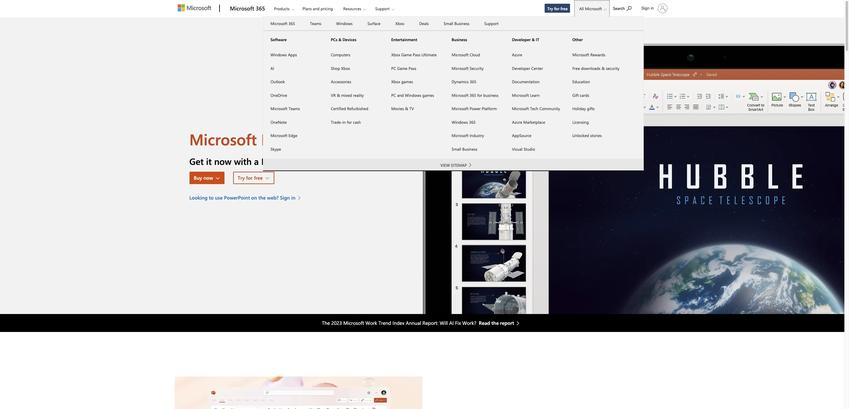 Task type: locate. For each thing, give the bounding box(es) containing it.
small business
[[444, 21, 470, 26], [452, 146, 477, 152]]

business up microsoft cloud
[[452, 37, 467, 42]]

1 vertical spatial developer
[[512, 66, 530, 71]]

azure up developer center at the top right of the page
[[512, 52, 522, 57]]

the right the read at bottom right
[[492, 320, 499, 326]]

software heading
[[263, 31, 323, 48]]

movies & tv link
[[384, 102, 444, 115]]

game up xbox games
[[397, 66, 408, 71]]

365 right dynamics
[[470, 79, 476, 84]]

pc inside pc game pass link
[[391, 66, 396, 71]]

2 vertical spatial in
[[291, 194, 295, 201]]

0 horizontal spatial powerpoint
[[224, 194, 250, 201]]

1 horizontal spatial and
[[397, 92, 404, 98]]

developer for developer center
[[512, 66, 530, 71]]

windows for windows apps
[[271, 52, 287, 57]]

pass left ultimate
[[413, 52, 421, 57]]

learn
[[530, 92, 540, 98]]

1 horizontal spatial now
[[214, 155, 232, 167]]

microsoft 365 for business link
[[444, 88, 505, 102]]

for inside business element
[[477, 92, 482, 98]]

report
[[500, 320, 514, 326]]

visual
[[512, 146, 523, 152]]

2 developer from the top
[[512, 66, 530, 71]]

windows inside software element
[[271, 52, 287, 57]]

1 horizontal spatial support
[[484, 21, 499, 26]]

buy now
[[194, 175, 213, 181]]

in inside trade-in for cash link
[[343, 119, 346, 125]]

business
[[454, 21, 470, 26], [452, 37, 467, 42], [462, 146, 477, 152]]

1 vertical spatial free
[[254, 175, 263, 181]]

try for free down a
[[238, 175, 263, 181]]

industry
[[470, 133, 484, 138]]

apps
[[288, 52, 297, 57]]

try inside dropdown button
[[238, 175, 245, 181]]

sitemap
[[451, 163, 467, 168]]

0 vertical spatial small
[[444, 21, 453, 26]]

1 horizontal spatial the
[[492, 320, 499, 326]]

entertainment element
[[384, 48, 444, 115]]

refurbished
[[347, 106, 368, 111]]

documentation
[[512, 79, 540, 84]]

for left business
[[477, 92, 482, 98]]

0 horizontal spatial and
[[313, 6, 320, 11]]

microsoft inside other element
[[572, 52, 589, 57]]

0 vertical spatial pc
[[391, 66, 396, 71]]

games inside 'link'
[[401, 79, 413, 84]]

try for free for try for free dropdown button
[[238, 175, 263, 181]]

windows inside business element
[[452, 119, 468, 125]]

1 horizontal spatial free
[[561, 6, 568, 11]]

now right it on the top left of page
[[214, 155, 232, 167]]

pc inside 'pc and windows games' link
[[391, 92, 396, 98]]

licensing
[[572, 119, 589, 125]]

0 vertical spatial teams
[[310, 21, 321, 26]]

pass
[[413, 52, 421, 57], [409, 66, 416, 71]]

ai link
[[263, 61, 323, 75]]

0 horizontal spatial support
[[375, 6, 390, 11]]

1 vertical spatial pass
[[409, 66, 416, 71]]

education
[[572, 79, 590, 84]]

appsource link
[[505, 129, 565, 142]]

products button
[[269, 0, 299, 17]]

& left the tv
[[405, 106, 408, 111]]

0 vertical spatial and
[[313, 6, 320, 11]]

& inside movies & tv link
[[405, 106, 408, 111]]

support for support dropdown button
[[375, 6, 390, 11]]

1 azure from the top
[[512, 52, 522, 57]]

pcs & devices
[[331, 37, 356, 42]]

small up view sitemap link
[[452, 146, 461, 152]]

view sitemap
[[441, 163, 467, 168]]

0 horizontal spatial free
[[254, 175, 263, 181]]

sign right search search box
[[642, 6, 650, 11]]

1 horizontal spatial try
[[547, 6, 553, 11]]

try for the try for free link
[[547, 6, 553, 11]]

1 horizontal spatial try for free
[[547, 6, 568, 11]]

for
[[554, 6, 560, 11], [477, 92, 482, 98], [347, 119, 352, 125], [246, 175, 253, 181]]

ultimate
[[422, 52, 437, 57]]

azure for azure
[[512, 52, 522, 57]]

365 down microsoft power platform link
[[469, 119, 476, 125]]

365 down the microsoft edge link at the left
[[303, 155, 318, 167]]

0 vertical spatial in
[[651, 6, 654, 11]]

1 horizontal spatial sign
[[642, 6, 650, 11]]

small for bottom small business link
[[452, 146, 461, 152]]

& right 'vr'
[[337, 92, 340, 98]]

shop xbox
[[331, 66, 350, 71]]

sign right web? at the top left of page
[[280, 194, 290, 201]]

xbox inside xbox game pass ultimate link
[[391, 52, 400, 57]]

try
[[547, 6, 553, 11], [238, 175, 245, 181]]

0 vertical spatial now
[[214, 155, 232, 167]]

pc for pc game pass
[[391, 66, 396, 71]]

free inside the try for free link
[[561, 6, 568, 11]]

small business down microsoft industry at the top right
[[452, 146, 477, 152]]

xbox inside xbox link
[[395, 21, 404, 26]]

0 horizontal spatial the
[[258, 194, 266, 201]]

1 vertical spatial azure
[[512, 119, 522, 125]]

1 vertical spatial sign
[[280, 194, 290, 201]]

1 vertical spatial now
[[203, 175, 213, 181]]

for inside pcs & devices element
[[347, 119, 352, 125]]

unlocked stories
[[572, 133, 602, 138]]

support for 'support' link
[[484, 21, 499, 26]]

other
[[572, 37, 583, 42]]

windows down xbox games 'link'
[[405, 92, 421, 98]]

microsoft 365 link
[[227, 0, 268, 17], [263, 17, 302, 30]]

teams down plans and pricing
[[310, 21, 321, 26]]

microsoft teams
[[271, 106, 300, 111]]

developer inside heading
[[512, 37, 531, 42]]

for left cash
[[347, 119, 352, 125]]

visual studio link
[[505, 142, 565, 156]]

microsoft rewards
[[572, 52, 605, 57]]

ai inside software element
[[271, 66, 274, 71]]

for inside dropdown button
[[246, 175, 253, 181]]

business down microsoft industry at the top right
[[462, 146, 477, 152]]

try for free inside dropdown button
[[238, 175, 263, 181]]

& inside 'developer & it' heading
[[532, 37, 535, 42]]

ai up the outlook at left
[[271, 66, 274, 71]]

free
[[561, 6, 568, 11], [254, 175, 263, 181]]

buy
[[194, 175, 202, 181]]

small business link up business heading
[[436, 17, 477, 30]]

unlocked
[[572, 133, 589, 138]]

windows 365
[[452, 119, 476, 125]]

pc game pass
[[391, 66, 416, 71]]

business
[[483, 92, 499, 98]]

microsoft learn link
[[505, 88, 565, 102]]

pass for xbox game pass ultimate
[[413, 52, 421, 57]]

0 vertical spatial ai
[[271, 66, 274, 71]]

try for free button
[[233, 172, 274, 184]]

games
[[401, 79, 413, 84], [422, 92, 434, 98]]

0 vertical spatial powerpoint
[[261, 129, 342, 150]]

microsoft industry
[[452, 133, 484, 138]]

microsoft
[[230, 5, 254, 12], [585, 6, 602, 11], [271, 21, 287, 26], [452, 52, 469, 57], [572, 52, 589, 57], [452, 66, 469, 71], [452, 92, 469, 98], [512, 92, 529, 98], [271, 106, 287, 111], [452, 106, 469, 111], [512, 106, 529, 111], [189, 129, 257, 150], [271, 133, 287, 138], [452, 133, 469, 138], [261, 155, 300, 167], [343, 320, 364, 326]]

1 vertical spatial powerpoint
[[224, 194, 250, 201]]

developer up documentation
[[512, 66, 530, 71]]

surface link
[[360, 17, 388, 30]]

free downloads & security link
[[565, 61, 625, 75]]

pc and windows games
[[391, 92, 434, 98]]

azure up 'appsource' at top
[[512, 119, 522, 125]]

in for trade-
[[343, 119, 346, 125]]

1 vertical spatial microsoft 365
[[271, 21, 295, 26]]

0 horizontal spatial try
[[238, 175, 245, 181]]

resources button
[[338, 0, 371, 17]]

0 horizontal spatial ai
[[271, 66, 274, 71]]

0 vertical spatial azure
[[512, 52, 522, 57]]

xbox inside xbox games 'link'
[[391, 79, 400, 84]]

0 horizontal spatial now
[[203, 175, 213, 181]]

windows
[[336, 21, 353, 26], [271, 52, 287, 57], [405, 92, 421, 98], [452, 119, 468, 125]]

& inside pcs & devices heading
[[339, 37, 341, 42]]

azure marketplace
[[512, 119, 545, 125]]

xbox right shop
[[341, 66, 350, 71]]

0 vertical spatial pass
[[413, 52, 421, 57]]

xbox games link
[[384, 75, 444, 88]]

search
[[613, 6, 625, 11]]

microsoft security
[[452, 66, 484, 71]]

windows up pcs & devices
[[336, 21, 353, 26]]

xbox game pass ultimate link
[[384, 48, 444, 61]]

and inside "entertainment" element
[[397, 92, 404, 98]]

support up business heading
[[484, 21, 499, 26]]

support up surface
[[375, 6, 390, 11]]

and for pc
[[397, 92, 404, 98]]

other heading
[[565, 31, 625, 48]]

1 vertical spatial small
[[452, 146, 461, 152]]

0 vertical spatial try
[[547, 6, 553, 11]]

2 azure from the top
[[512, 119, 522, 125]]

for down with on the left top of page
[[246, 175, 253, 181]]

games down xbox games 'link'
[[422, 92, 434, 98]]

0 horizontal spatial sign
[[280, 194, 290, 201]]

free inside try for free dropdown button
[[254, 175, 263, 181]]

microsoft edge
[[271, 133, 297, 138]]

free down a
[[254, 175, 263, 181]]

games down pc game pass
[[401, 79, 413, 84]]

0 vertical spatial support
[[375, 6, 390, 11]]

0 vertical spatial microsoft 365
[[230, 5, 265, 12]]

device screen showing a presentation open in powerpoint image
[[422, 17, 845, 314]]

read
[[479, 320, 490, 326]]

now
[[214, 155, 232, 167], [203, 175, 213, 181]]

1 vertical spatial in
[[343, 119, 346, 125]]

1 horizontal spatial in
[[343, 119, 346, 125]]

and for plans
[[313, 6, 320, 11]]

1 vertical spatial support
[[484, 21, 499, 26]]

developer for developer & it
[[512, 37, 531, 42]]

in inside the sign in link
[[651, 6, 654, 11]]

get
[[189, 155, 204, 167]]

microsoft 365
[[230, 5, 265, 12], [271, 21, 295, 26]]

pc up xbox games
[[391, 66, 396, 71]]

1 horizontal spatial games
[[422, 92, 434, 98]]

& for pcs & devices
[[339, 37, 341, 42]]

support
[[375, 6, 390, 11], [484, 21, 499, 26]]

a
[[254, 155, 259, 167]]

0 horizontal spatial games
[[401, 79, 413, 84]]

try for free left all at right top
[[547, 6, 568, 11]]

0 horizontal spatial teams
[[289, 106, 300, 111]]

365 down dynamics 365 link
[[470, 92, 476, 98]]

0 vertical spatial games
[[401, 79, 413, 84]]

xbox up pc game pass
[[391, 52, 400, 57]]

entertainment heading
[[384, 31, 444, 48]]

support inside dropdown button
[[375, 6, 390, 11]]

entertainment
[[391, 37, 417, 42]]

& for vr & mixed reality
[[337, 92, 340, 98]]

1 vertical spatial try for free
[[238, 175, 263, 181]]

all
[[579, 6, 584, 11]]

& left it
[[532, 37, 535, 42]]

1 pc from the top
[[391, 66, 396, 71]]

the right on
[[258, 194, 266, 201]]

in right search search box
[[651, 6, 654, 11]]

and right the plans
[[313, 6, 320, 11]]

1 vertical spatial and
[[397, 92, 404, 98]]

now right buy
[[203, 175, 213, 181]]

try for free for the try for free link
[[547, 6, 568, 11]]

deals link
[[412, 17, 436, 30]]

1 horizontal spatial teams
[[310, 21, 321, 26]]

other element
[[565, 48, 625, 142]]

windows left "apps"
[[271, 52, 287, 57]]

teams down onedrive link
[[289, 106, 300, 111]]

developer left it
[[512, 37, 531, 42]]

365
[[256, 5, 265, 12], [289, 21, 295, 26], [470, 79, 476, 84], [470, 92, 476, 98], [469, 119, 476, 125], [303, 155, 318, 167]]

visual studio
[[512, 146, 535, 152]]

0 horizontal spatial in
[[291, 194, 295, 201]]

small business link down industry on the top of page
[[444, 142, 505, 156]]

game for xbox
[[401, 52, 412, 57]]

1 vertical spatial try
[[238, 175, 245, 181]]

1 vertical spatial pc
[[391, 92, 396, 98]]

game up pc game pass
[[401, 52, 412, 57]]

2 horizontal spatial in
[[651, 6, 654, 11]]

view sitemap link
[[411, 159, 495, 170]]

holiday gifts link
[[565, 102, 625, 115]]

on
[[251, 194, 257, 201]]

small right deals
[[444, 21, 453, 26]]

2 pc from the top
[[391, 92, 396, 98]]

microsoft 365 for business
[[452, 92, 499, 98]]

windows up microsoft industry at the top right
[[452, 119, 468, 125]]

now inside dropdown button
[[203, 175, 213, 181]]

in left cash
[[343, 119, 346, 125]]

xbox for xbox games
[[391, 79, 400, 84]]

1 vertical spatial small business
[[452, 146, 477, 152]]

and down xbox games
[[397, 92, 404, 98]]

0 vertical spatial developer
[[512, 37, 531, 42]]

in right web? at the top left of page
[[291, 194, 295, 201]]

small business up business heading
[[444, 21, 470, 26]]

xbox down pc game pass
[[391, 79, 400, 84]]

get it now with a microsoft 365 subscription.
[[189, 155, 372, 167]]

1 developer from the top
[[512, 37, 531, 42]]

support button
[[370, 0, 399, 17]]

1 vertical spatial teams
[[289, 106, 300, 111]]

&
[[339, 37, 341, 42], [532, 37, 535, 42], [602, 66, 605, 71], [337, 92, 340, 98], [405, 106, 408, 111]]

powerpoint
[[261, 129, 342, 150], [224, 194, 250, 201]]

1 vertical spatial ai
[[449, 320, 454, 326]]

0 vertical spatial game
[[401, 52, 412, 57]]

small
[[444, 21, 453, 26], [452, 146, 461, 152]]

1 vertical spatial business
[[452, 37, 467, 42]]

trade-in for cash link
[[323, 115, 384, 129]]

xbox up entertainment
[[395, 21, 404, 26]]

developer & it heading
[[505, 31, 565, 48]]

xbox for xbox game pass ultimate
[[391, 52, 400, 57]]

business up business heading
[[454, 21, 470, 26]]

small inside business element
[[452, 146, 461, 152]]

pass down xbox game pass ultimate link
[[409, 66, 416, 71]]

1 horizontal spatial microsoft 365
[[271, 21, 295, 26]]

0 horizontal spatial try for free
[[238, 175, 263, 181]]

1 vertical spatial game
[[397, 66, 408, 71]]

for left all at right top
[[554, 6, 560, 11]]

0 vertical spatial try for free
[[547, 6, 568, 11]]

& right "pcs"
[[339, 37, 341, 42]]

0 vertical spatial free
[[561, 6, 568, 11]]

& inside vr & mixed reality link
[[337, 92, 340, 98]]

& left security
[[602, 66, 605, 71]]

onedrive
[[271, 92, 287, 98]]

sign in
[[642, 6, 654, 11]]

devices
[[343, 37, 356, 42]]

free left all at right top
[[561, 6, 568, 11]]

ai left the fix
[[449, 320, 454, 326]]

pc up movies
[[391, 92, 396, 98]]

1 vertical spatial games
[[422, 92, 434, 98]]



Task type: vqa. For each thing, say whether or not it's contained in the screenshot.


Task type: describe. For each thing, give the bounding box(es) containing it.
web?
[[267, 194, 279, 201]]

pcs & devices element
[[323, 48, 384, 129]]

sign in link
[[638, 1, 670, 16]]

free
[[572, 66, 580, 71]]

outlook
[[271, 79, 285, 84]]

edge
[[289, 133, 297, 138]]

pass for pc game pass
[[409, 66, 416, 71]]

1 horizontal spatial ai
[[449, 320, 454, 326]]

microsoft security link
[[444, 61, 505, 75]]

& for movies & tv
[[405, 106, 408, 111]]

microsoft inside dropdown button
[[585, 6, 602, 11]]

0 vertical spatial small business link
[[436, 17, 477, 30]]

stories
[[590, 133, 602, 138]]

windows for windows
[[336, 21, 353, 26]]

& inside free downloads & security link
[[602, 66, 605, 71]]

vr
[[331, 92, 336, 98]]

free for the try for free link
[[561, 6, 568, 11]]

azure marketplace link
[[505, 115, 565, 129]]

365 up software heading
[[289, 21, 295, 26]]

0 vertical spatial business
[[454, 21, 470, 26]]

1 vertical spatial small business link
[[444, 142, 505, 156]]

365 left the products
[[256, 5, 265, 12]]

search button
[[610, 1, 634, 15]]

all microsoft button
[[574, 0, 610, 17]]

tech
[[530, 106, 538, 111]]

subscription.
[[320, 155, 372, 167]]

reality
[[353, 92, 364, 98]]

movies & tv
[[391, 106, 414, 111]]

pcs & devices heading
[[323, 31, 384, 48]]

in for sign
[[651, 6, 654, 11]]

use
[[215, 194, 223, 201]]

small business inside business element
[[452, 146, 477, 152]]

surface
[[367, 21, 381, 26]]

index
[[393, 320, 404, 326]]

business heading
[[444, 31, 505, 48]]

microsoft image
[[178, 4, 211, 11]]

dynamics 365 link
[[444, 75, 505, 88]]

movies
[[391, 106, 404, 111]]

products
[[274, 6, 290, 11]]

plans and pricing
[[303, 6, 333, 11]]

marketplace
[[523, 119, 545, 125]]

xbox inside shop xbox link
[[341, 66, 350, 71]]

computers
[[331, 52, 350, 57]]

business element
[[444, 48, 505, 156]]

pcs
[[331, 37, 337, 42]]

windows inside "entertainment" element
[[405, 92, 421, 98]]

platform
[[482, 106, 497, 111]]

xbox for xbox
[[395, 21, 404, 26]]

tv
[[409, 106, 414, 111]]

2 vertical spatial business
[[462, 146, 477, 152]]

pc for pc and windows games
[[391, 92, 396, 98]]

vr & mixed reality link
[[323, 88, 384, 102]]

computers link
[[323, 48, 384, 61]]

teams link
[[302, 17, 329, 30]]

unlocked stories link
[[565, 129, 625, 142]]

game for pc
[[397, 66, 408, 71]]

free for try for free dropdown button
[[254, 175, 263, 181]]

power
[[470, 106, 481, 111]]

accessories
[[331, 79, 351, 84]]

microsoft powerpoint
[[189, 129, 342, 150]]

shop xbox link
[[323, 61, 384, 75]]

& for developer & it
[[532, 37, 535, 42]]

all microsoft
[[579, 6, 602, 11]]

0 vertical spatial sign
[[642, 6, 650, 11]]

report:
[[423, 320, 438, 326]]

0 vertical spatial the
[[258, 194, 266, 201]]

certified refurbished link
[[323, 102, 384, 115]]

onenote
[[271, 119, 287, 125]]

1 horizontal spatial powerpoint
[[261, 129, 342, 150]]

windows link
[[329, 17, 360, 30]]

appsource
[[512, 133, 532, 138]]

gifts
[[587, 106, 595, 111]]

outlook link
[[263, 75, 323, 88]]

teams inside software element
[[289, 106, 300, 111]]

shop
[[331, 66, 340, 71]]

business inside heading
[[452, 37, 467, 42]]

0 horizontal spatial microsoft 365
[[230, 5, 265, 12]]

software element
[[263, 48, 323, 156]]

studio
[[524, 146, 535, 152]]

microsoft cloud link
[[444, 48, 505, 61]]

gift cards
[[572, 92, 589, 98]]

microsoft industry link
[[444, 129, 505, 142]]

downloads
[[581, 66, 601, 71]]

xbox games
[[391, 79, 413, 84]]

xbox game pass ultimate
[[391, 52, 437, 57]]

cash
[[353, 119, 361, 125]]

education link
[[565, 75, 625, 88]]

microsoft teams link
[[263, 102, 323, 115]]

try for try for free dropdown button
[[238, 175, 245, 181]]

onedrive link
[[263, 88, 323, 102]]

documentation link
[[505, 75, 565, 88]]

security
[[606, 66, 620, 71]]

gift cards link
[[565, 88, 625, 102]]

windows 365 link
[[444, 115, 505, 129]]

windows for windows 365
[[452, 119, 468, 125]]

microsoft learn
[[512, 92, 540, 98]]

1 vertical spatial the
[[492, 320, 499, 326]]

azure link
[[505, 48, 565, 61]]

annual
[[406, 320, 421, 326]]

mixed
[[341, 92, 352, 98]]

Search search field
[[610, 1, 638, 15]]

to
[[209, 194, 214, 201]]

certified
[[331, 106, 346, 111]]

it
[[206, 155, 212, 167]]

it
[[536, 37, 539, 42]]

skype link
[[263, 142, 323, 156]]

buy now button
[[189, 172, 225, 184]]

developer & it element
[[505, 48, 565, 156]]

onenote link
[[263, 115, 323, 129]]

2023
[[331, 320, 342, 326]]

in inside looking to use powerpoint on the web? sign in link
[[291, 194, 295, 201]]

0 vertical spatial small business
[[444, 21, 470, 26]]

trade-
[[331, 119, 343, 125]]

holiday gifts
[[572, 106, 595, 111]]

cloud
[[470, 52, 480, 57]]

small for small business link to the top
[[444, 21, 453, 26]]

try for free link
[[545, 3, 571, 13]]

vr & mixed reality
[[331, 92, 364, 98]]

deals
[[419, 21, 429, 26]]

support link
[[477, 17, 506, 30]]

fix
[[455, 320, 461, 326]]

azure for azure marketplace
[[512, 119, 522, 125]]



